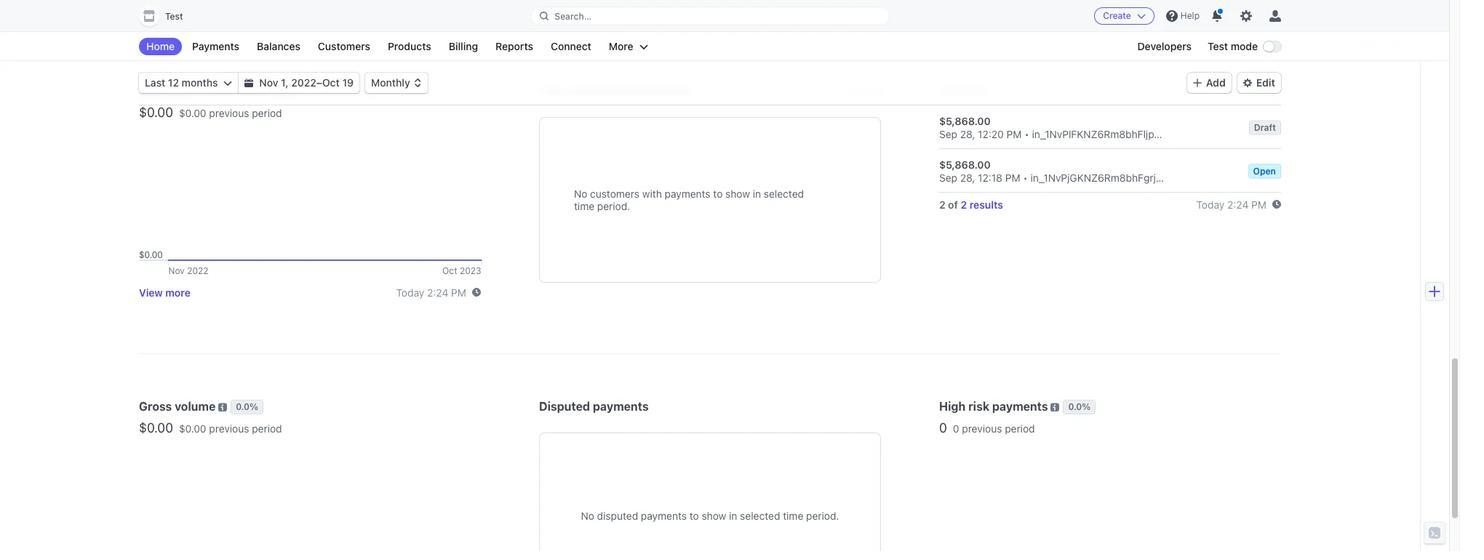 Task type: locate. For each thing, give the bounding box(es) containing it.
2 0.0% from the left
[[1069, 402, 1091, 413]]

•
[[1025, 128, 1030, 140], [1023, 171, 1028, 184]]

connect link
[[544, 38, 599, 55]]

1 horizontal spatial 2
[[961, 198, 967, 211]]

test for test
[[165, 11, 183, 22]]

$0.00 down volume on the left
[[179, 423, 206, 435]]

$0.00 down spend per customer at the top of page
[[179, 107, 206, 119]]

period
[[252, 107, 282, 119], [252, 423, 282, 435], [1005, 423, 1035, 435]]

1 horizontal spatial test
[[1208, 40, 1228, 52]]

spend per customer
[[139, 84, 253, 98]]

2 28, from the top
[[960, 171, 975, 184]]

1 horizontal spatial svg image
[[245, 79, 254, 87]]

$0.00 $0.00 previous period
[[139, 105, 282, 120], [139, 421, 282, 436]]

customers inside no customers with payments to show in selected time period.
[[590, 188, 640, 200]]

period for spend per customer
[[252, 107, 282, 119]]

info image right the high risk payments
[[1051, 403, 1060, 412]]

sep for sep 28, 12:20 pm • in_1nvplfknz6rm8bhfljpajfui
[[939, 128, 958, 140]]

1 vertical spatial sep
[[939, 171, 958, 184]]

12
[[168, 76, 179, 89]]

0 vertical spatial today
[[1197, 198, 1225, 211]]

previous down customer
[[209, 107, 249, 119]]

show
[[726, 188, 750, 200], [702, 510, 727, 522]]

sep up of
[[939, 171, 958, 184]]

1 $0.00 $0.00 previous period from the top
[[139, 105, 282, 120]]

help
[[1181, 10, 1200, 21]]

info image for high risk payments
[[1051, 403, 1060, 412]]

1 sep from the top
[[939, 128, 958, 140]]

sep inside $5,868.00 sep 28, 12:18 pm • in_1nvpjgknz6rm8bhfgrj0zcmj
[[939, 171, 958, 184]]

sep
[[939, 128, 958, 140], [939, 171, 958, 184]]

test inside button
[[165, 11, 183, 22]]

1 horizontal spatial in
[[753, 188, 761, 200]]

edit button
[[1238, 73, 1282, 93]]

1 svg image from the left
[[224, 79, 232, 87]]

$5,868.00 inside $5,868.00 sep 28, 12:20 pm • in_1nvplfknz6rm8bhfljpajfui
[[939, 115, 991, 127]]

period for gross volume
[[252, 423, 282, 435]]

28, for 12:18
[[960, 171, 975, 184]]

1 28, from the top
[[960, 128, 975, 140]]

to
[[713, 188, 723, 200], [690, 510, 699, 522]]

mode
[[1231, 40, 1258, 52]]

2:24
[[1228, 198, 1249, 211], [427, 286, 449, 299]]

$5,868.00 sep 28, 12:18 pm • in_1nvpjgknz6rm8bhfgrj0zcmj
[[939, 158, 1188, 184]]

0 vertical spatial time period.
[[574, 200, 630, 212]]

0 horizontal spatial today 2:24 pm
[[396, 286, 466, 299]]

1 horizontal spatial 0.0%
[[1069, 402, 1091, 413]]

$0.00
[[139, 105, 173, 120], [179, 107, 206, 119], [139, 421, 173, 436], [179, 423, 206, 435]]

2 of 2 results
[[939, 198, 1003, 211]]

1 horizontal spatial today 2:24 pm
[[1197, 198, 1267, 211]]

0 vertical spatial cell
[[939, 114, 1282, 140]]

info image for gross volume
[[218, 403, 227, 412]]

connect
[[551, 40, 592, 52]]

0 vertical spatial in
[[753, 188, 761, 200]]

info image
[[256, 88, 265, 96], [680, 88, 688, 96], [218, 403, 227, 412], [1051, 403, 1060, 412]]

0 horizontal spatial today
[[396, 286, 424, 299]]

1 vertical spatial 2:24
[[427, 286, 449, 299]]

1 vertical spatial to
[[690, 510, 699, 522]]

customers
[[563, 84, 623, 98], [590, 188, 640, 200]]

2 cell from the top
[[939, 158, 1282, 184]]

$0.00 down spend on the left top
[[139, 105, 173, 120]]

1 horizontal spatial 2:24
[[1228, 198, 1249, 211]]

no left disputed
[[581, 510, 594, 522]]

0 vertical spatial show
[[726, 188, 750, 200]]

1 vertical spatial time period.
[[783, 510, 839, 522]]

previous inside 0 0 previous period
[[962, 423, 1002, 435]]

0 horizontal spatial svg image
[[224, 79, 232, 87]]

test
[[165, 11, 183, 22], [1208, 40, 1228, 52]]

info image left the 1,
[[256, 88, 265, 96]]

1 cell from the top
[[939, 114, 1282, 140]]

no left with
[[574, 188, 588, 200]]

search…
[[555, 11, 592, 21]]

1 vertical spatial 28,
[[960, 171, 975, 184]]

1 horizontal spatial to
[[713, 188, 723, 200]]

volume
[[175, 400, 216, 413]]

0
[[939, 421, 947, 436], [953, 423, 960, 435]]

0 horizontal spatial 0.0%
[[236, 402, 258, 413]]

developers link
[[1131, 38, 1199, 55]]

customers
[[318, 40, 370, 52]]

0 horizontal spatial time period.
[[574, 200, 630, 212]]

0 vertical spatial to
[[713, 188, 723, 200]]

1 vertical spatial test
[[1208, 40, 1228, 52]]

developers
[[1138, 40, 1192, 52]]

sep for sep 28, 12:18 pm • in_1nvpjgknz6rm8bhfgrj0zcmj
[[939, 171, 958, 184]]

$5,868.00 for 12:20
[[939, 115, 991, 127]]

0 vertical spatial selected
[[764, 188, 804, 200]]

0.0% for $0.00
[[236, 402, 258, 413]]

0.0%
[[236, 402, 258, 413], [1069, 402, 1091, 413]]

svg image inside last 12 months 'popup button'
[[224, 79, 232, 87]]

1 0.0% from the left
[[236, 402, 258, 413]]

0 vertical spatial today 2:24 pm
[[1197, 198, 1267, 211]]

high risk payments
[[939, 400, 1048, 413]]

$5,868.00 up 12:20
[[939, 115, 991, 127]]

1 vertical spatial no
[[581, 510, 594, 522]]

payments inside no customers with payments to show in selected time period.
[[665, 188, 711, 200]]

pm
[[1007, 128, 1022, 140], [1006, 171, 1021, 184], [1252, 198, 1267, 211], [451, 286, 466, 299]]

28, inside $5,868.00 sep 28, 12:20 pm • in_1nvplfknz6rm8bhfljpajfui
[[960, 128, 975, 140]]

selected inside no customers with payments to show in selected time period.
[[764, 188, 804, 200]]

Search… text field
[[531, 7, 889, 25]]

• right 12:18
[[1023, 171, 1028, 184]]

today 2:24 pm
[[1197, 198, 1267, 211], [396, 286, 466, 299]]

customers left with
[[590, 188, 640, 200]]

selected
[[764, 188, 804, 200], [740, 510, 780, 522]]

previous for risk
[[962, 423, 1002, 435]]

0 vertical spatial no
[[574, 188, 588, 200]]

0 vertical spatial •
[[1025, 128, 1030, 140]]

$0.00 $0.00 previous period for per
[[139, 105, 282, 120]]

payments link
[[185, 38, 247, 55]]

no inside no customers with payments to show in selected time period.
[[574, 188, 588, 200]]

2 left of
[[939, 198, 946, 211]]

test up home
[[165, 11, 183, 22]]

customers left by
[[563, 84, 623, 98]]

info image right spend
[[680, 88, 688, 96]]

$0.00 $0.00 previous period down spend per customer at the top of page
[[139, 105, 282, 120]]

no for no disputed payments to show in selected time period.
[[581, 510, 594, 522]]

cell down in_1nvplfknz6rm8bhfljpajfui
[[939, 158, 1282, 184]]

2 $0.00 $0.00 previous period from the top
[[139, 421, 282, 436]]

payments
[[192, 40, 239, 52]]

today
[[1197, 198, 1225, 211], [396, 286, 424, 299]]

2 right of
[[961, 198, 967, 211]]

sep left 12:20
[[939, 128, 958, 140]]

0 horizontal spatial to
[[690, 510, 699, 522]]

0 vertical spatial customers
[[563, 84, 623, 98]]

cell
[[939, 114, 1282, 140], [939, 158, 1282, 184]]

• right 12:20
[[1025, 128, 1030, 140]]

0 vertical spatial test
[[165, 11, 183, 22]]

previous down risk
[[962, 423, 1002, 435]]

1 vertical spatial selected
[[740, 510, 780, 522]]

1 vertical spatial show
[[702, 510, 727, 522]]

notifications image
[[1212, 10, 1223, 22]]

previous for per
[[209, 107, 249, 119]]

2 sep from the top
[[939, 171, 958, 184]]

in_1nvpjgknz6rm8bhfgrj0zcmj
[[1031, 171, 1188, 184]]

$5,868.00
[[939, 115, 991, 127], [939, 158, 991, 171]]

0 vertical spatial $0.00 $0.00 previous period
[[139, 105, 282, 120]]

0 horizontal spatial in
[[729, 510, 738, 522]]

1 $5,868.00 from the top
[[939, 115, 991, 127]]

0 horizontal spatial 2
[[939, 198, 946, 211]]

cell up in_1nvpjgknz6rm8bhfgrj0zcmj
[[939, 114, 1282, 140]]

28, inside $5,868.00 sep 28, 12:18 pm • in_1nvpjgknz6rm8bhfgrj0zcmj
[[960, 171, 975, 184]]

28,
[[960, 128, 975, 140], [960, 171, 975, 184]]

payments
[[665, 188, 711, 200], [593, 400, 649, 413], [993, 400, 1048, 413], [641, 510, 687, 522]]

1 vertical spatial $0.00 $0.00 previous period
[[139, 421, 282, 436]]

sep inside $5,868.00 sep 28, 12:20 pm • in_1nvplfknz6rm8bhfljpajfui
[[939, 128, 958, 140]]

0 vertical spatial sep
[[939, 128, 958, 140]]

1 vertical spatial •
[[1023, 171, 1028, 184]]

• for in_1nvplfknz6rm8bhfljpajfui
[[1025, 128, 1030, 140]]

previous down volume on the left
[[209, 423, 249, 435]]

0 vertical spatial 28,
[[960, 128, 975, 140]]

0 vertical spatial $5,868.00
[[939, 115, 991, 127]]

0 0 previous period
[[939, 421, 1035, 436]]

customer
[[200, 84, 253, 98]]

edit
[[1257, 76, 1276, 89]]

period inside 0 0 previous period
[[1005, 423, 1035, 435]]

1 horizontal spatial 0
[[953, 423, 960, 435]]

• inside $5,868.00 sep 28, 12:20 pm • in_1nvplfknz6rm8bhfljpajfui
[[1025, 128, 1030, 140]]

reports
[[496, 40, 533, 52]]

2 $5,868.00 from the top
[[939, 158, 991, 171]]

• inside $5,868.00 sep 28, 12:18 pm • in_1nvpjgknz6rm8bhfgrj0zcmj
[[1023, 171, 1028, 184]]

previous for volume
[[209, 423, 249, 435]]

19
[[342, 76, 354, 89]]

test left mode at the right of the page
[[1208, 40, 1228, 52]]

$5,868.00 inside $5,868.00 sep 28, 12:18 pm • in_1nvpjgknz6rm8bhfgrj0zcmj
[[939, 158, 991, 171]]

by
[[625, 84, 639, 98]]

add button
[[1188, 73, 1232, 93]]

1 vertical spatial today
[[396, 286, 424, 299]]

0 horizontal spatial test
[[165, 11, 183, 22]]

2
[[939, 198, 946, 211], [961, 198, 967, 211]]

spend
[[139, 84, 175, 98]]

28, left 12:20
[[960, 128, 975, 140]]

spend
[[642, 84, 677, 98]]

1 horizontal spatial time period.
[[783, 510, 839, 522]]

svg image left 'nov'
[[245, 79, 254, 87]]

0 inside 0 0 previous period
[[953, 423, 960, 435]]

svg image
[[224, 79, 232, 87], [245, 79, 254, 87]]

svg image right the months
[[224, 79, 232, 87]]

28, left 12:18
[[960, 171, 975, 184]]

–
[[316, 76, 322, 89]]

risk
[[969, 400, 990, 413]]

high
[[939, 400, 966, 413]]

info image for spend per customer
[[256, 88, 265, 96]]

1 vertical spatial cell
[[939, 158, 1282, 184]]

$5,868.00 up 12:18
[[939, 158, 991, 171]]

$0.00 $0.00 previous period down volume on the left
[[139, 421, 282, 436]]

1 vertical spatial customers
[[590, 188, 640, 200]]

info image right volume on the left
[[218, 403, 227, 412]]

test button
[[139, 6, 198, 26]]

1 vertical spatial $5,868.00
[[939, 158, 991, 171]]

toolbar
[[1188, 73, 1282, 93]]

time period.
[[574, 200, 630, 212], [783, 510, 839, 522]]

in
[[753, 188, 761, 200], [729, 510, 738, 522]]



Task type: vqa. For each thing, say whether or not it's contained in the screenshot.
Created date's Created
no



Task type: describe. For each thing, give the bounding box(es) containing it.
months
[[182, 76, 218, 89]]

1,
[[281, 76, 289, 89]]

0 horizontal spatial 2:24
[[427, 286, 449, 299]]

with
[[642, 188, 662, 200]]

last 12 months button
[[139, 73, 238, 93]]

1 2 from the left
[[939, 198, 946, 211]]

balances link
[[250, 38, 308, 55]]

customers link
[[311, 38, 378, 55]]

pm inside $5,868.00 sep 28, 12:20 pm • in_1nvplfknz6rm8bhfljpajfui
[[1007, 128, 1022, 140]]

products link
[[381, 38, 439, 55]]

time
[[861, 85, 881, 97]]

more button
[[602, 38, 655, 55]]

2 svg image from the left
[[245, 79, 254, 87]]

top customers by spend
[[539, 84, 677, 98]]

• for in_1nvpjgknz6rm8bhfgrj0zcmj
[[1023, 171, 1028, 184]]

2 2 from the left
[[961, 198, 967, 211]]

disputed
[[597, 510, 638, 522]]

test mode
[[1208, 40, 1258, 52]]

nov 1, 2022 – oct 19
[[259, 76, 354, 89]]

disputed payments
[[539, 400, 649, 413]]

1 vertical spatial in
[[729, 510, 738, 522]]

in_1nvplfknz6rm8bhfljpajfui
[[1032, 128, 1179, 140]]

time period. inside no customers with payments to show in selected time period.
[[574, 200, 630, 212]]

balances
[[257, 40, 300, 52]]

pm inside $5,868.00 sep 28, 12:18 pm • in_1nvpjgknz6rm8bhfgrj0zcmj
[[1006, 171, 1021, 184]]

view
[[139, 286, 163, 299]]

nov
[[259, 76, 278, 89]]

in inside no customers with payments to show in selected time period.
[[753, 188, 761, 200]]

$0.00 $0.00 previous period for volume
[[139, 421, 282, 436]]

12:18
[[978, 171, 1003, 184]]

last
[[145, 76, 165, 89]]

customers for with
[[590, 188, 640, 200]]

to inside no customers with payments to show in selected time period.
[[713, 188, 723, 200]]

28, for 12:20
[[960, 128, 975, 140]]

draft
[[1254, 122, 1276, 133]]

2022
[[291, 76, 316, 89]]

12:20
[[978, 128, 1004, 140]]

0 horizontal spatial 0
[[939, 421, 947, 436]]

of
[[948, 198, 958, 211]]

products
[[388, 40, 431, 52]]

per
[[178, 84, 197, 98]]

more
[[165, 286, 191, 299]]

test for test mode
[[1208, 40, 1228, 52]]

0.0% for 0
[[1069, 402, 1091, 413]]

$0.00 down gross
[[139, 421, 173, 436]]

no for no customers with payments to show in selected time period.
[[574, 188, 588, 200]]

billing
[[449, 40, 478, 52]]

0 vertical spatial 2:24
[[1228, 198, 1249, 211]]

add
[[1206, 76, 1226, 89]]

last 12 months
[[145, 76, 218, 89]]

customers for by
[[563, 84, 623, 98]]

$5,868.00 sep 28, 12:20 pm • in_1nvplfknz6rm8bhfljpajfui
[[939, 115, 1179, 140]]

2 results link
[[961, 198, 1003, 211]]

gross volume
[[139, 400, 216, 413]]

all time
[[846, 85, 881, 97]]

$5,868.00 for 12:18
[[939, 158, 991, 171]]

more
[[609, 40, 634, 52]]

no disputed payments to show in selected time period.
[[581, 510, 839, 522]]

results
[[970, 198, 1003, 211]]

no customers with payments to show in selected time period.
[[574, 188, 804, 212]]

show inside no customers with payments to show in selected time period.
[[726, 188, 750, 200]]

invoices grid
[[939, 106, 1282, 193]]

disputed
[[539, 400, 590, 413]]

Search… search field
[[531, 7, 889, 25]]

view more link
[[139, 286, 191, 299]]

view more
[[139, 286, 191, 299]]

create
[[1103, 10, 1132, 21]]

info image for top customers by spend
[[680, 88, 688, 96]]

open
[[1254, 166, 1276, 177]]

create button
[[1095, 7, 1155, 25]]

reports link
[[488, 38, 541, 55]]

1 horizontal spatial today
[[1197, 198, 1225, 211]]

home
[[146, 40, 175, 52]]

top
[[539, 84, 560, 98]]

help button
[[1161, 4, 1206, 28]]

all
[[846, 85, 858, 97]]

1 vertical spatial today 2:24 pm
[[396, 286, 466, 299]]

period for high risk payments
[[1005, 423, 1035, 435]]

oct
[[322, 76, 340, 89]]

invoices
[[939, 84, 986, 98]]

gross
[[139, 400, 172, 413]]

toolbar containing add
[[1188, 73, 1282, 93]]

home link
[[139, 38, 182, 55]]

billing link
[[442, 38, 485, 55]]



